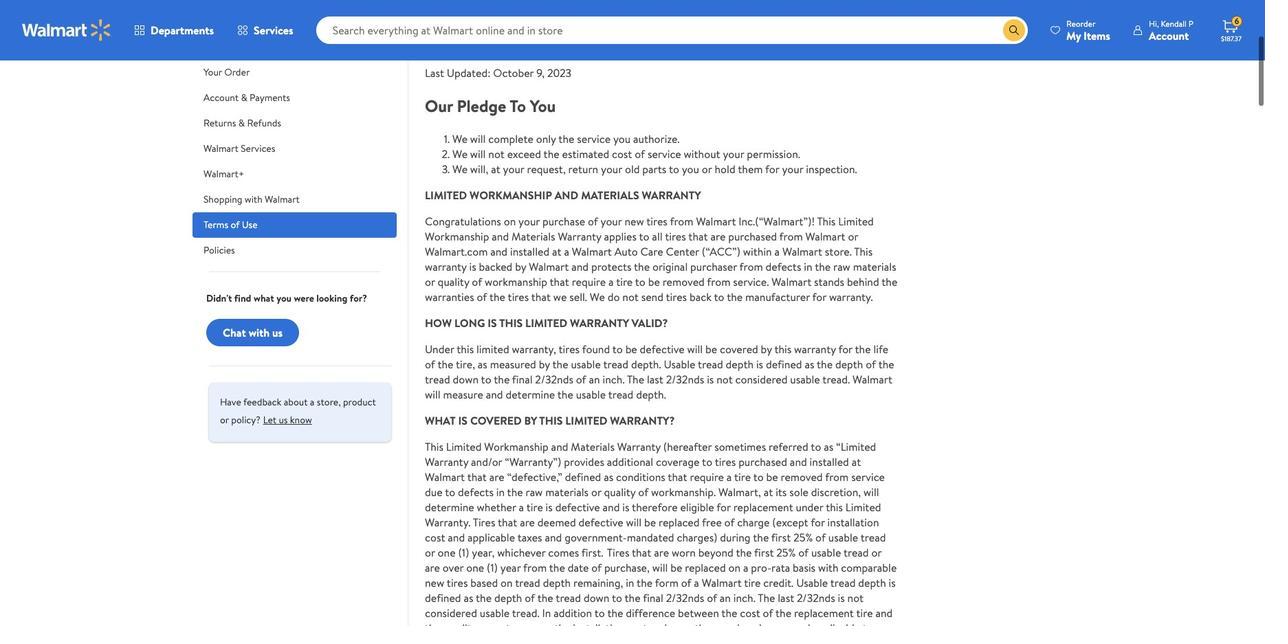Task type: describe. For each thing, give the bounding box(es) containing it.
to left its
[[754, 470, 764, 485]]

and up government-
[[603, 500, 620, 515]]

other
[[689, 621, 715, 627]]

tires up "walmart,"
[[715, 455, 736, 470]]

how long is this limited warranty valid?
[[425, 316, 668, 331]]

final inside this limited workmanship and materials warranty (hereafter sometimes referred to as "limited warranty and/or "warranty") provides additional coverage to tires purchased and installed at walmart that are "defective," defined as conditions that require a tire to be removed from service due to defects in the raw materials or quality of workmanship. walmart, at its sole discretion, will determine whether a tire is defective and is therefore eligible for replacement under this limited warranty. tires that are deemed defective will be replaced free of charge (except for installation cost and applicable taxes and government-mandated charges) during the first 25% of usable tread or one (1) year, whichever comes first.  tires that are worn beyond the first 25% of usable tread or are over one (1) year from the date of purchase, will be replaced on a pro-rata basis with comparable new tires based on tread depth remaining, in the form of a walmart tire credit. usable tread depth is defined as the depth of the tread down to the final 2/32nds of an inch. the last 2/32nds is not considered usable tread. in addition to the difference between the cost of the replacement tire and the credit amount, you pay the installation cost and any other service charges and appl
[[643, 591, 664, 606]]

that left "we"
[[532, 289, 551, 305]]

and up sole
[[790, 455, 807, 470]]

first up rata
[[772, 530, 791, 545]]

tire down comparable at the right of the page
[[857, 606, 873, 621]]

will left covered
[[688, 342, 703, 357]]

2/32nds down warranty,
[[535, 372, 574, 387]]

comes
[[548, 545, 579, 560]]

walmart.com
[[425, 244, 488, 259]]

let us know button
[[263, 409, 312, 431]]

comparable
[[841, 560, 897, 576]]

this limited workmanship and materials warranty (hereafter sometimes referred to as "limited warranty and/or "warranty") provides additional coverage to tires purchased and installed at walmart that are "defective," defined as conditions that require a tire to be removed from service due to defects in the raw materials or quality of workmanship. walmart, at its sole discretion, will determine whether a tire is defective and is therefore eligible for replacement under this limited warranty. tires that are deemed defective will be replaced free of charge (except for installation cost and applicable taxes and government-mandated charges) during the first 25% of usable tread or one (1) year, whichever comes first.  tires that are worn beyond the first 25% of usable tread or are over one (1) year from the date of purchase, will be replaced on a pro-rata basis with comparable new tires based on tread depth remaining, in the form of a walmart tire credit. usable tread depth is defined as the depth of the tread down to the final 2/32nds of an inch. the last 2/32nds is not considered usable tread. in addition to the difference between the cost of the replacement tire and the credit amount, you pay the installation cost and any other service charges and appl
[[425, 439, 897, 627]]

with for us
[[249, 325, 270, 340]]

beyond
[[699, 545, 734, 560]]

covered
[[720, 342, 759, 357]]

credit
[[444, 621, 472, 627]]

difference
[[626, 606, 676, 621]]

workmanship inside this limited workmanship and materials warranty (hereafter sometimes referred to as "limited warranty and/or "warranty") provides additional coverage to tires purchased and installed at walmart that are "defective," defined as conditions that require a tire to be removed from service due to defects in the raw materials or quality of workmanship. walmart, at its sole discretion, will determine whether a tire is defective and is therefore eligible for replacement under this limited warranty. tires that are deemed defective will be replaced free of charge (except for installation cost and applicable taxes and government-mandated charges) during the first 25% of usable tread or one (1) year, whichever comes first.  tires that are worn beyond the first 25% of usable tread or are over one (1) year from the date of purchase, will be replaced on a pro-rata basis with comparable new tires based on tread depth remaining, in the form of a walmart tire credit. usable tread depth is defined as the depth of the tread down to the final 2/32nds of an inch. the last 2/32nds is not considered usable tread. in addition to the difference between the cost of the replacement tire and the credit amount, you pay the installation cost and any other service charges and appl
[[484, 439, 549, 455]]

protects
[[591, 259, 632, 274]]

("acc")
[[702, 244, 741, 259]]

1 horizontal spatial terms
[[531, 18, 567, 36]]

walmart up stands
[[806, 229, 846, 244]]

purchased inside this limited workmanship and materials warranty (hereafter sometimes referred to as "limited warranty and/or "warranty") provides additional coverage to tires purchased and installed at walmart that are "defective," defined as conditions that require a tire to be removed from service due to defects in the raw materials or quality of workmanship. walmart, at its sole discretion, will determine whether a tire is defective and is therefore eligible for replacement under this limited warranty. tires that are deemed defective will be replaced free of charge (except for installation cost and applicable taxes and government-mandated charges) during the first 25% of usable tread or one (1) year, whichever comes first.  tires that are worn beyond the first 25% of usable tread or are over one (1) year from the date of purchase, will be replaced on a pro-rata basis with comparable new tires based on tread depth remaining, in the form of a walmart tire credit. usable tread depth is defined as the depth of the tread down to the final 2/32nds of an inch. the last 2/32nds is not considered usable tread. in addition to the difference between the cost of the replacement tire and the credit amount, you pay the installation cost and any other service charges and appl
[[739, 455, 788, 470]]

and down what is covered by this limited warranty?
[[551, 439, 569, 455]]

warranty down warranty?
[[618, 439, 661, 455]]

and up over
[[448, 530, 465, 545]]

your left inspection.
[[782, 162, 804, 177]]

defects inside this limited workmanship and materials warranty (hereafter sometimes referred to as "limited warranty and/or "warranty") provides additional coverage to tires purchased and installed at walmart that are "defective," defined as conditions that require a tire to be removed from service due to defects in the raw materials or quality of workmanship. walmart, at its sole discretion, will determine whether a tire is defective and is therefore eligible for replacement under this limited warranty. tires that are deemed defective will be replaced free of charge (except for installation cost and applicable taxes and government-mandated charges) during the first 25% of usable tread or one (1) year, whichever comes first.  tires that are worn beyond the first 25% of usable tread or are over one (1) year from the date of purchase, will be replaced on a pro-rata basis with comparable new tires based on tread depth remaining, in the form of a walmart tire credit. usable tread depth is defined as the depth of the tread down to the final 2/32nds of an inch. the last 2/32nds is not considered usable tread. in addition to the difference between the cost of the replacement tire and the credit amount, you pay the installation cost and any other service charges and appl
[[458, 485, 494, 500]]

this inside this limited workmanship and materials warranty (hereafter sometimes referred to as "limited warranty and/or "warranty") provides additional coverage to tires purchased and installed at walmart that are "defective," defined as conditions that require a tire to be removed from service due to defects in the raw materials or quality of workmanship. walmart, at its sole discretion, will determine whether a tire is defective and is therefore eligible for replacement under this limited warranty. tires that are deemed defective will be replaced free of charge (except for installation cost and applicable taxes and government-mandated charges) during the first 25% of usable tread or one (1) year, whichever comes first.  tires that are worn beyond the first 25% of usable tread or are over one (1) year from the date of purchase, will be replaced on a pro-rata basis with comparable new tires based on tread depth remaining, in the form of a walmart tire credit. usable tread depth is defined as the depth of the tread down to the final 2/32nds of an inch. the last 2/32nds is not considered usable tread. in addition to the difference between the cost of the replacement tire and the credit amount, you pay the installation cost and any other service charges and appl
[[826, 500, 843, 515]]

under this limited warranty, tires found to be defective will be covered by this warranty for the life of the tire, as measured by the usable tread depth. usable tread depth is defined as the depth of the tread down to the final 2/32nds of an inch. the last 2/32nds is not considered usable tread. walmart will measure and determine the usable tread depth.
[[425, 342, 895, 402]]

0 vertical spatial this
[[499, 316, 523, 331]]

a left pro-
[[744, 560, 749, 576]]

that left the worn
[[632, 545, 652, 560]]

2 vertical spatial limited
[[846, 500, 882, 515]]

1 horizontal spatial defined
[[565, 470, 601, 485]]

6 $187.37
[[1222, 15, 1242, 43]]

walmart left and/or
[[425, 470, 465, 485]]

warranty inside the congratulations on your purchase of your new tires from walmart inc.("walmart")! this limited workmanship and materials warranty applies to all tires that are purchased from walmart or walmart.com and installed at a walmart auto care center ("acc") within a walmart store. this warranty is backed by walmart and protects the original purchaser from defects in the raw materials or quality of workmanship that require a tire to be removed from service. walmart stands behind the warranties of the tires that we sell. we do not send tires back to the manufacturer for warranty.
[[425, 259, 467, 274]]

new inside this limited workmanship and materials warranty (hereafter sometimes referred to as "limited warranty and/or "warranty") provides additional coverage to tires purchased and installed at walmart that are "defective," defined as conditions that require a tire to be removed from service due to defects in the raw materials or quality of workmanship. walmart, at its sole discretion, will determine whether a tire is defective and is therefore eligible for replacement under this limited warranty. tires that are deemed defective will be replaced free of charge (except for installation cost and applicable taxes and government-mandated charges) during the first 25% of usable tread or one (1) year, whichever comes first.  tires that are worn beyond the first 25% of usable tread or are over one (1) year from the date of purchase, will be replaced on a pro-rata basis with comparable new tires based on tread depth remaining, in the form of a walmart tire credit. usable tread depth is defined as the depth of the tread down to the final 2/32nds of an inch. the last 2/32nds is not considered usable tread. in addition to the difference between the cost of the replacement tire and the credit amount, you pay the installation cost and any other service charges and appl
[[425, 576, 445, 591]]

0 vertical spatial replacement
[[734, 500, 794, 515]]

walmart left stands
[[772, 274, 812, 289]]

2 vertical spatial defined
[[425, 591, 461, 606]]

(hereafter
[[664, 439, 712, 455]]

charge
[[738, 515, 770, 530]]

0 vertical spatial tires
[[473, 515, 496, 530]]

0 vertical spatial installation
[[828, 515, 879, 530]]

our
[[425, 94, 453, 118]]

for inside 'we will complete only the service you authorize. we will not exceed the estimated cost of service without your permission. we will, at your request, return your old parts to you or hold them for your inspection.'
[[766, 162, 780, 177]]

be down charges)
[[671, 560, 683, 576]]

1 vertical spatial limited
[[526, 316, 568, 331]]

defects inside the congratulations on your purchase of your new tires from walmart inc.("walmart")! this limited workmanship and materials warranty applies to all tires that are purchased from walmart or walmart.com and installed at a walmart auto care center ("acc") within a walmart store. this warranty is backed by walmart and protects the original purchaser from defects in the raw materials or quality of workmanship that require a tire to be removed from service. walmart stands behind the warranties of the tires that we sell. we do not send tires back to the manufacturer for warranty.
[[766, 259, 802, 274]]

our pledge to you
[[425, 94, 556, 118]]

"limited
[[836, 439, 877, 455]]

mandated
[[627, 530, 675, 545]]

terms of use
[[204, 218, 258, 232]]

tire inside the congratulations on your purchase of your new tires from walmart inc.("walmart")! this limited workmanship and materials warranty applies to all tires that are purchased from walmart or walmart.com and installed at a walmart auto care center ("acc") within a walmart store. this warranty is backed by walmart and protects the original purchaser from defects in the raw materials or quality of workmanship that require a tire to be removed from service. walmart stands behind the warranties of the tires that we sell. we do not send tires back to the manufacturer for warranty.
[[616, 274, 633, 289]]

will up what
[[425, 387, 441, 402]]

limited workmanship and materials warranty
[[425, 188, 701, 203]]

walmart left auto
[[572, 244, 612, 259]]

workmanship.
[[651, 485, 716, 500]]

2/32nds down 'basis'
[[797, 591, 836, 606]]

is inside the congratulations on your purchase of your new tires from walmart inc.("walmart")! this limited workmanship and materials warranty applies to all tires that are purchased from walmart or walmart.com and installed at a walmart auto care center ("acc") within a walmart store. this warranty is backed by walmart and protects the original purchaser from defects in the raw materials or quality of workmanship that require a tire to be removed from service. walmart stands behind the warranties of the tires that we sell. we do not send tires back to the manufacturer for warranty.
[[470, 259, 477, 274]]

worn
[[672, 545, 696, 560]]

departments
[[151, 23, 214, 38]]

what
[[254, 292, 274, 305]]

let
[[263, 413, 277, 427]]

are left over
[[425, 560, 440, 576]]

on left pro-
[[729, 560, 741, 576]]

from right purchaser at the right of page
[[740, 259, 763, 274]]

whether
[[477, 500, 516, 515]]

considered inside this limited workmanship and materials warranty (hereafter sometimes referred to as "limited warranty and/or "warranty") provides additional coverage to tires purchased and installed at walmart that are "defective," defined as conditions that require a tire to be removed from service due to defects in the raw materials or quality of workmanship. walmart, at its sole discretion, will determine whether a tire is defective and is therefore eligible for replacement under this limited warranty. tires that are deemed defective will be replaced free of charge (except for installation cost and applicable taxes and government-mandated charges) during the first 25% of usable tread or one (1) year, whichever comes first.  tires that are worn beyond the first 25% of usable tread or are over one (1) year from the date of purchase, will be replaced on a pro-rata basis with comparable new tires based on tread depth remaining, in the form of a walmart tire credit. usable tread depth is defined as the depth of the tread down to the final 2/32nds of an inch. the last 2/32nds is not considered usable tread. in addition to the difference between the cost of the replacement tire and the credit amount, you pay the installation cost and any other service charges and appl
[[425, 606, 477, 621]]

warranties
[[425, 289, 474, 305]]

materials inside the congratulations on your purchase of your new tires from walmart inc.("walmart")! this limited workmanship and materials warranty applies to all tires that are purchased from walmart or walmart.com and installed at a walmart auto care center ("acc") within a walmart store. this warranty is backed by walmart and protects the original purchaser from defects in the raw materials or quality of workmanship that require a tire to be removed from service. walmart stands behind the warranties of the tires that we sell. we do not send tires back to the manufacturer for warranty.
[[853, 259, 897, 274]]

for?
[[350, 292, 367, 305]]

service right old
[[648, 146, 682, 162]]

estimated
[[562, 146, 610, 162]]

0 horizontal spatial installation
[[573, 621, 625, 627]]

tires down backed
[[508, 289, 529, 305]]

walmart up ("acc")
[[696, 214, 736, 229]]

a right the 'whether'
[[519, 500, 524, 515]]

hold
[[715, 162, 736, 177]]

0 horizontal spatial this
[[457, 342, 474, 357]]

service up return on the top of the page
[[577, 131, 611, 146]]

new inside the congratulations on your purchase of your new tires from walmart inc.("walmart")! this limited workmanship and materials warranty applies to all tires that are purchased from walmart or walmart.com and installed at a walmart auto care center ("acc") within a walmart store. this warranty is backed by walmart and protects the original purchaser from defects in the raw materials or quality of workmanship that require a tire to be removed from service. walmart stands behind the warranties of the tires that we sell. we do not send tires back to the manufacturer for warranty.
[[625, 214, 644, 229]]

to right due
[[445, 485, 456, 500]]

be left covered
[[706, 342, 718, 357]]

inspection.
[[806, 162, 858, 177]]

tire left credit.
[[745, 576, 761, 591]]

down inside this limited workmanship and materials warranty (hereafter sometimes referred to as "limited warranty and/or "warranty") provides additional coverage to tires purchased and installed at walmart that are "defective," defined as conditions that require a tire to be removed from service due to defects in the raw materials or quality of workmanship. walmart, at its sole discretion, will determine whether a tire is defective and is therefore eligible for replacement under this limited warranty. tires that are deemed defective will be replaced free of charge (except for installation cost and applicable taxes and government-mandated charges) during the first 25% of usable tread or one (1) year, whichever comes first.  tires that are worn beyond the first 25% of usable tread or are over one (1) year from the date of purchase, will be replaced on a pro-rata basis with comparable new tires based on tread depth remaining, in the form of a walmart tire credit. usable tread depth is defined as the depth of the tread down to the final 2/32nds of an inch. the last 2/32nds is not considered usable tread. in addition to the difference between the cost of the replacement tire and the credit amount, you pay the installation cost and any other service charges and appl
[[584, 591, 610, 606]]

life
[[874, 342, 889, 357]]

will left the worn
[[653, 560, 668, 576]]

2/32nds up any
[[666, 591, 705, 606]]

in inside the congratulations on your purchase of your new tires from walmart inc.("walmart")! this limited workmanship and materials warranty applies to all tires that are purchased from walmart or walmart.com and installed at a walmart auto care center ("acc") within a walmart store. this warranty is backed by walmart and protects the original purchaser from defects in the raw materials or quality of workmanship that require a tire to be removed from service. walmart stands behind the warranties of the tires that we sell. we do not send tires back to the manufacturer for warranty.
[[804, 259, 813, 274]]

0 horizontal spatial in
[[496, 485, 505, 500]]

6
[[1235, 15, 1240, 27]]

2/32nds up warranty?
[[666, 372, 705, 387]]

last inside this limited workmanship and materials warranty (hereafter sometimes referred to as "limited warranty and/or "warranty") provides additional coverage to tires purchased and installed at walmart that are "defective," defined as conditions that require a tire to be removed from service due to defects in the raw materials or quality of workmanship. walmart, at its sole discretion, will determine whether a tire is defective and is therefore eligible for replacement under this limited warranty. tires that are deemed defective will be replaced free of charge (except for installation cost and applicable taxes and government-mandated charges) during the first 25% of usable tread or one (1) year, whichever comes first.  tires that are worn beyond the first 25% of usable tread or are over one (1) year from the date of purchase, will be replaced on a pro-rata basis with comparable new tires based on tread depth remaining, in the form of a walmart tire credit. usable tread depth is defined as the depth of the tread down to the final 2/32nds of an inch. the last 2/32nds is not considered usable tread. in addition to the difference between the cost of the replacement tire and the credit amount, you pay the installation cost and any other service charges and appl
[[778, 591, 795, 606]]

feedback
[[243, 396, 282, 409]]

account & payments
[[204, 91, 290, 105]]

warranty?
[[610, 413, 675, 428]]

under
[[796, 500, 824, 515]]

to right referred
[[811, 439, 822, 455]]

that left taxes
[[498, 515, 517, 530]]

hi, kendall p account
[[1149, 18, 1194, 43]]

old
[[625, 162, 640, 177]]

under
[[425, 342, 454, 357]]

additional
[[607, 455, 654, 470]]

0 horizontal spatial (1)
[[458, 545, 469, 560]]

cost left any
[[627, 621, 648, 627]]

to left all
[[639, 229, 650, 244]]

workmanship inside the congratulations on your purchase of your new tires from walmart inc.("walmart")! this limited workmanship and materials warranty applies to all tires that are purchased from walmart or walmart.com and installed at a walmart auto care center ("acc") within a walmart store. this warranty is backed by walmart and protects the original purchaser from defects in the raw materials or quality of workmanship that require a tire to be removed from service. walmart stands behind the warranties of the tires that we sell. we do not send tires back to the manufacturer for warranty.
[[425, 229, 489, 244]]

1 horizontal spatial one
[[467, 560, 484, 576]]

25% right pro-
[[777, 545, 796, 560]]

0 vertical spatial limited
[[425, 188, 467, 203]]

at inside 'we will complete only the service you authorize. we will not exceed the estimated cost of service without your permission. we will, at your request, return your old parts to you or hold them for your inspection.'
[[491, 162, 501, 177]]

Search search field
[[316, 17, 1028, 44]]

at inside the congratulations on your purchase of your new tires from walmart inc.("walmart")! this limited workmanship and materials warranty applies to all tires that are purchased from walmart or walmart.com and installed at a walmart auto care center ("acc") within a walmart store. this warranty is backed by walmart and protects the original purchaser from defects in the raw materials or quality of workmanship that require a tire to be removed from service. walmart stands behind the warranties of the tires that we sell. we do not send tires back to the manufacturer for warranty.
[[552, 244, 562, 259]]

care
[[641, 244, 664, 259]]

your down materials
[[601, 214, 622, 229]]

defective right 'deemed'
[[579, 515, 624, 530]]

to right tire,
[[481, 372, 492, 387]]

service right other
[[718, 621, 751, 627]]

0 horizontal spatial warranty
[[570, 316, 629, 331]]

you up old
[[614, 131, 631, 146]]

1 vertical spatial services
[[241, 142, 275, 155]]

search icon image
[[1009, 25, 1020, 36]]

whichever
[[497, 545, 546, 560]]

and up backed
[[492, 229, 509, 244]]

or inside have feedback about a store, product or policy?
[[220, 413, 229, 427]]

0 horizontal spatial one
[[438, 545, 456, 560]]

2023
[[547, 65, 572, 80]]

to down purchase,
[[612, 591, 623, 606]]

behind
[[847, 274, 880, 289]]

limited
[[477, 342, 509, 357]]

warranty up due
[[425, 455, 469, 470]]

your right without
[[723, 146, 745, 162]]

are up the 'whether'
[[490, 470, 505, 485]]

1 horizontal spatial replacement
[[794, 606, 854, 621]]

to right found at left
[[613, 342, 623, 357]]

on inside the congratulations on your purchase of your new tires from walmart inc.("walmart")! this limited workmanship and materials warranty applies to all tires that are purchased from walmart or walmart.com and installed at a walmart auto care center ("acc") within a walmart store. this warranty is backed by walmart and protects the original purchaser from defects in the raw materials or quality of workmanship that require a tire to be removed from service. walmart stands behind the warranties of the tires that we sell. we do not send tires back to the manufacturer for warranty.
[[504, 214, 516, 229]]

1 vertical spatial tires
[[607, 545, 630, 560]]

be down valid?
[[626, 342, 638, 357]]

them
[[738, 162, 763, 177]]

not inside the congratulations on your purchase of your new tires from walmart inc.("walmart")! this limited workmanship and materials warranty applies to all tires that are purchased from walmart or walmart.com and installed at a walmart auto care center ("acc") within a walmart store. this warranty is backed by walmart and protects the original purchaser from defects in the raw materials or quality of workmanship that require a tire to be removed from service. walmart stands behind the warranties of the tires that we sell. we do not send tires back to the manufacturer for warranty.
[[623, 289, 639, 305]]

1 vertical spatial depth.
[[636, 387, 666, 402]]

2 horizontal spatial by
[[761, 342, 772, 357]]

with for walmart
[[245, 193, 263, 206]]

discretion,
[[812, 485, 861, 500]]

walmart left the store.
[[783, 244, 823, 259]]

product
[[343, 396, 376, 409]]

kendall
[[1161, 18, 1187, 29]]

0 vertical spatial us
[[272, 325, 283, 340]]

1 horizontal spatial by
[[539, 357, 550, 372]]

your left old
[[601, 162, 623, 177]]

1 horizontal spatial in
[[626, 576, 635, 591]]

usable inside the under this limited warranty, tires found to be defective will be covered by this warranty for the life of the tire, as measured by the usable tread depth. usable tread depth is defined as the depth of the tread down to the final 2/32nds of an inch. the last 2/32nds is not considered usable tread. walmart will measure and determine the usable tread depth.
[[664, 357, 696, 372]]

"warranty")
[[505, 455, 562, 470]]

Walmart Site-Wide search field
[[316, 17, 1028, 44]]

returns
[[204, 116, 236, 130]]

have
[[220, 396, 241, 409]]

didn't find what you were looking for?
[[206, 292, 367, 305]]

tire,
[[456, 357, 475, 372]]

and right taxes
[[545, 530, 562, 545]]

an inside the under this limited warranty, tires found to be defective will be covered by this warranty for the life of the tire, as measured by the usable tread depth. usable tread depth is defined as the depth of the tread down to the final 2/32nds of an inch. the last 2/32nds is not considered usable tread. walmart will measure and determine the usable tread depth.
[[589, 372, 600, 387]]

backed
[[479, 259, 513, 274]]

without
[[684, 146, 721, 162]]

of inside 'we will complete only the service you authorize. we will not exceed the estimated cost of service without your permission. we will, at your request, return your old parts to you or hold them for your inspection.'
[[635, 146, 645, 162]]

0 horizontal spatial account
[[204, 91, 239, 105]]

or inside 'we will complete only the service you authorize. we will not exceed the estimated cost of service without your permission. we will, at your request, return your old parts to you or hold them for your inspection.'
[[702, 162, 712, 177]]

eligible
[[681, 500, 715, 515]]

policies link
[[193, 238, 397, 263]]

items
[[1084, 28, 1111, 43]]

you left the hold
[[682, 162, 700, 177]]

service.
[[733, 274, 769, 289]]

terms of use link
[[193, 213, 397, 238]]

are left the worn
[[654, 545, 669, 560]]

defective up government-
[[556, 500, 600, 515]]

tire down "defective,"
[[527, 500, 543, 515]]

your down workmanship at the left top of page
[[519, 214, 540, 229]]

account & payments link
[[193, 85, 397, 111]]

use
[[242, 218, 258, 232]]

installed inside this limited workmanship and materials warranty (hereafter sometimes referred to as "limited warranty and/or "warranty") provides additional coverage to tires purchased and installed at walmart that are "defective," defined as conditions that require a tire to be removed from service due to defects in the raw materials or quality of workmanship. walmart, at its sole discretion, will determine whether a tire is defective and is therefore eligible for replacement under this limited warranty. tires that are deemed defective will be replaced free of charge (except for installation cost and applicable taxes and government-mandated charges) during the first 25% of usable tread or one (1) year, whichever comes first.  tires that are worn beyond the first 25% of usable tread or are over one (1) year from the date of purchase, will be replaced on a pro-rata basis with comparable new tires based on tread depth remaining, in the form of a walmart tire credit. usable tread depth is defined as the depth of the tread down to the final 2/32nds of an inch. the last 2/32nds is not considered usable tread. in addition to the difference between the cost of the replacement tire and the credit amount, you pay the installation cost and any other service charges and appl
[[810, 455, 849, 470]]

1 horizontal spatial warranty
[[642, 188, 701, 203]]

2 vertical spatial limited
[[566, 413, 608, 428]]

materials inside this limited workmanship and materials warranty (hereafter sometimes referred to as "limited warranty and/or "warranty") provides additional coverage to tires purchased and installed at walmart that are "defective," defined as conditions that require a tire to be removed from service due to defects in the raw materials or quality of workmanship. walmart, at its sole discretion, will determine whether a tire is defective and is therefore eligible for replacement under this limited warranty. tires that are deemed defective will be replaced free of charge (except for installation cost and applicable taxes and government-mandated charges) during the first 25% of usable tread or one (1) year, whichever comes first.  tires that are worn beyond the first 25% of usable tread or are over one (1) year from the date of purchase, will be replaced on a pro-rata basis with comparable new tires based on tread depth remaining, in the form of a walmart tire credit. usable tread depth is defined as the depth of the tread down to the final 2/32nds of an inch. the last 2/32nds is not considered usable tread. in addition to the difference between the cost of the replacement tire and the credit amount, you pay the installation cost and any other service charges and appl
[[571, 439, 615, 455]]

1 vertical spatial us
[[279, 413, 288, 427]]

are left 'deemed'
[[520, 515, 535, 530]]

original
[[653, 259, 688, 274]]

send
[[642, 289, 664, 305]]

walmart,
[[719, 485, 761, 500]]

found
[[582, 342, 610, 357]]

defined inside the under this limited warranty, tires found to be defective will be covered by this warranty for the life of the tire, as measured by the usable tread depth. usable tread depth is defined as the depth of the tread down to the final 2/32nds of an inch. the last 2/32nds is not considered usable tread. walmart will measure and determine the usable tread depth.
[[766, 357, 802, 372]]

that left sell.
[[550, 274, 569, 289]]

determine inside the under this limited warranty, tires found to be defective will be covered by this warranty for the life of the tire, as measured by the usable tread depth. usable tread depth is defined as the depth of the tread down to the final 2/32nds of an inch. the last 2/32nds is not considered usable tread. walmart will measure and determine the usable tread depth.
[[506, 387, 555, 402]]

a down sometimes
[[727, 470, 732, 485]]

workmanship
[[470, 188, 552, 203]]

returns & refunds link
[[193, 111, 397, 136]]

a right the "within"
[[775, 244, 780, 259]]

topics
[[235, 18, 272, 36]]

will,
[[470, 162, 489, 177]]

covered
[[470, 413, 522, 428]]

0 horizontal spatial is
[[458, 413, 468, 428]]

store,
[[317, 396, 341, 409]]

tire down sometimes
[[735, 470, 751, 485]]

that up the 'whether'
[[468, 470, 487, 485]]

a right "form"
[[694, 576, 699, 591]]

be left sole
[[767, 470, 778, 485]]

cost up over
[[425, 530, 445, 545]]

walmart services
[[204, 142, 275, 155]]

a inside have feedback about a store, product or policy?
[[310, 396, 315, 409]]

warranty.
[[830, 289, 873, 305]]

stands
[[814, 274, 845, 289]]

and up sell.
[[572, 259, 589, 274]]

and down comparable at the right of the page
[[876, 606, 893, 621]]

walmart up "we"
[[529, 259, 569, 274]]

only
[[536, 131, 556, 146]]

usable inside this limited workmanship and materials warranty (hereafter sometimes referred to as "limited warranty and/or "warranty") provides additional coverage to tires purchased and installed at walmart that are "defective," defined as conditions that require a tire to be removed from service due to defects in the raw materials or quality of workmanship. walmart, at its sole discretion, will determine whether a tire is defective and is therefore eligible for replacement under this limited warranty. tires that are deemed defective will be replaced free of charge (except for installation cost and applicable taxes and government-mandated charges) during the first 25% of usable tread or one (1) year, whichever comes first.  tires that are worn beyond the first 25% of usable tread or are over one (1) year from the date of purchase, will be replaced on a pro-rata basis with comparable new tires based on tread depth remaining, in the form of a walmart tire credit. usable tread depth is defined as the depth of the tread down to the final 2/32nds of an inch. the last 2/32nds is not considered usable tread. in addition to the difference between the cost of the replacement tire and the credit amount, you pay the installation cost and any other service charges and appl
[[797, 576, 828, 591]]

reorder
[[1067, 18, 1096, 29]]

in
[[542, 606, 551, 621]]

reorder my items
[[1067, 18, 1111, 43]]

cost down pro-
[[740, 606, 761, 621]]

permission.
[[747, 146, 801, 162]]

from right 'year'
[[523, 560, 547, 576]]

installed inside the congratulations on your purchase of your new tires from walmart inc.("walmart")! this limited workmanship and materials warranty applies to all tires that are purchased from walmart or walmart.com and installed at a walmart auto care center ("acc") within a walmart store. this warranty is backed by walmart and protects the original purchaser from defects in the raw materials or quality of workmanship that require a tire to be removed from service. walmart stands behind the warranties of the tires that we sell. we do not send tires back to the manufacturer for warranty.
[[510, 244, 550, 259]]

from right all
[[670, 214, 694, 229]]

didn't
[[206, 292, 232, 305]]

congratulations on your purchase of your new tires from walmart inc.("walmart")! this limited workmanship and materials warranty applies to all tires that are purchased from walmart or walmart.com and installed at a walmart auto care center ("acc") within a walmart store. this warranty is backed by walmart and protects the original purchaser from defects in the raw materials or quality of workmanship that require a tire to be removed from service. walmart stands behind the warranties of the tires that we sell. we do not send tires back to the manufacturer for warranty.
[[425, 214, 898, 305]]

we inside the congratulations on your purchase of your new tires from walmart inc.("walmart")! this limited workmanship and materials warranty applies to all tires that are purchased from walmart or walmart.com and installed at a walmart auto care center ("acc") within a walmart store. this warranty is backed by walmart and protects the original purchaser from defects in the raw materials or quality of workmanship that require a tire to be removed from service. walmart stands behind the warranties of the tires that we sell. we do not send tires back to the manufacturer for warranty.
[[590, 289, 605, 305]]

tires left based
[[447, 576, 468, 591]]

to right back
[[714, 289, 725, 305]]

an inside this limited workmanship and materials warranty (hereafter sometimes referred to as "limited warranty and/or "warranty") provides additional coverage to tires purchased and installed at walmart that are "defective," defined as conditions that require a tire to be removed from service due to defects in the raw materials or quality of workmanship. walmart, at its sole discretion, will determine whether a tire is defective and is therefore eligible for replacement under this limited warranty. tires that are deemed defective will be replaced free of charge (except for installation cost and applicable taxes and government-mandated charges) during the first 25% of usable tread or one (1) year, whichever comes first.  tires that are worn beyond the first 25% of usable tread or are over one (1) year from the date of purchase, will be replaced on a pro-rata basis with comparable new tires based on tread depth remaining, in the form of a walmart tire credit. usable tread depth is defined as the depth of the tread down to the final 2/32nds of an inch. the last 2/32nds is not considered usable tread. in addition to the difference between the cost of the replacement tire and the credit amount, you pay the installation cost and any other service charges and appl
[[720, 591, 731, 606]]

0 vertical spatial replaced
[[659, 515, 700, 530]]

measured
[[490, 357, 536, 372]]

from down ("acc")
[[707, 274, 731, 289]]

therefore
[[632, 500, 678, 515]]

considered inside the under this limited warranty, tires found to be defective will be covered by this warranty for the life of the tire, as measured by the usable tread depth. usable tread depth is defined as the depth of the tread down to the final 2/32nds of an inch. the last 2/32nds is not considered usable tread. walmart will measure and determine the usable tread depth.
[[736, 372, 788, 387]]

on right based
[[501, 576, 513, 591]]



Task type: vqa. For each thing, say whether or not it's contained in the screenshot.
the Shop now 'Link'
no



Task type: locate. For each thing, give the bounding box(es) containing it.
to inside 'we will complete only the service you authorize. we will not exceed the estimated cost of service without your permission. we will, at your request, return your old parts to you or hold them for your inspection.'
[[669, 162, 680, 177]]

last updated: october 9, 2023
[[425, 65, 572, 80]]

walmart image
[[22, 19, 111, 41]]

materials inside the congratulations on your purchase of your new tires from walmart inc.("walmart")! this limited workmanship and materials warranty applies to all tires that are purchased from walmart or walmart.com and installed at a walmart auto care center ("acc") within a walmart store. this warranty is backed by walmart and protects the original purchaser from defects in the raw materials or quality of workmanship that require a tire to be removed from service. walmart stands behind the warranties of the tires that we sell. we do not send tires back to the manufacturer for warranty.
[[512, 229, 556, 244]]

0 vertical spatial workmanship
[[425, 229, 489, 244]]

require inside the congratulations on your purchase of your new tires from walmart inc.("walmart")! this limited workmanship and materials warranty applies to all tires that are purchased from walmart or walmart.com and installed at a walmart auto care center ("acc") within a walmart store. this warranty is backed by walmart and protects the original purchaser from defects in the raw materials or quality of workmanship that require a tire to be removed from service. walmart stands behind the warranties of the tires that we sell. we do not send tires back to the manufacturer for warranty.
[[572, 274, 606, 289]]

departments button
[[122, 14, 226, 47]]

tires up year,
[[473, 515, 496, 530]]

1 vertical spatial replacement
[[794, 606, 854, 621]]

0 vertical spatial the
[[627, 372, 645, 387]]

1 vertical spatial tread.
[[512, 606, 540, 621]]

to right addition
[[595, 606, 605, 621]]

do
[[608, 289, 620, 305]]

for left warranty.
[[813, 289, 827, 305]]

require left do
[[572, 274, 606, 289]]

0 vertical spatial warranty
[[425, 259, 467, 274]]

1 horizontal spatial usable
[[797, 576, 828, 591]]

0 horizontal spatial tires
[[473, 515, 496, 530]]

0 horizontal spatial final
[[512, 372, 533, 387]]

0 vertical spatial with
[[245, 193, 263, 206]]

limited up the store.
[[839, 214, 874, 229]]

applies
[[604, 229, 637, 244]]

1 vertical spatial usable
[[797, 576, 828, 591]]

0 vertical spatial purchased
[[729, 229, 777, 244]]

tires
[[473, 515, 496, 530], [607, 545, 630, 560]]

not right do
[[623, 289, 639, 305]]

warranty.
[[425, 515, 471, 530]]

1 horizontal spatial removed
[[781, 470, 823, 485]]

defects down and/or
[[458, 485, 494, 500]]

for inside the under this limited warranty, tires found to be defective will be covered by this warranty for the life of the tire, as measured by the usable tread depth. usable tread depth is defined as the depth of the tread down to the final 2/32nds of an inch. the last 2/32nds is not considered usable tread. walmart will measure and determine the usable tread depth.
[[839, 342, 853, 357]]

last inside the under this limited warranty, tires found to be defective will be covered by this warranty for the life of the tire, as measured by the usable tread depth. usable tread depth is defined as the depth of the tread down to the final 2/32nds of an inch. the last 2/32nds is not considered usable tread. walmart will measure and determine the usable tread depth.
[[647, 372, 664, 387]]

0 vertical spatial determine
[[506, 387, 555, 402]]

to right coverage
[[702, 455, 713, 470]]

you
[[614, 131, 631, 146], [682, 162, 700, 177], [277, 292, 292, 305], [516, 621, 533, 627]]

us down didn't find what you were looking for?
[[272, 325, 283, 340]]

1 vertical spatial determine
[[425, 500, 474, 515]]

replaced
[[659, 515, 700, 530], [685, 560, 726, 576]]

down down date
[[584, 591, 610, 606]]

new
[[625, 214, 644, 229], [425, 576, 445, 591]]

refunds
[[247, 116, 281, 130]]

1 vertical spatial installation
[[573, 621, 625, 627]]

installation down the remaining,
[[573, 621, 625, 627]]

0 horizontal spatial materials
[[512, 229, 556, 244]]

government-
[[565, 530, 627, 545]]

0 horizontal spatial usable
[[664, 357, 696, 372]]

require inside this limited workmanship and materials warranty (hereafter sometimes referred to as "limited warranty and/or "warranty") provides additional coverage to tires purchased and installed at walmart that are "defective," defined as conditions that require a tire to be removed from service due to defects in the raw materials or quality of workmanship. walmart, at its sole discretion, will determine whether a tire is defective and is therefore eligible for replacement under this limited warranty. tires that are deemed defective will be replaced free of charge (except for installation cost and applicable taxes and government-mandated charges) during the first 25% of usable tread or one (1) year, whichever comes first.  tires that are worn beyond the first 25% of usable tread or are over one (1) year from the date of purchase, will be replaced on a pro-rata basis with comparable new tires based on tread depth remaining, in the form of a walmart tire credit. usable tread depth is defined as the depth of the tread down to the final 2/32nds of an inch. the last 2/32nds is not considered usable tread. in addition to the difference between the cost of the replacement tire and the credit amount, you pay the installation cost and any other service charges and appl
[[690, 470, 724, 485]]

1 vertical spatial quality
[[604, 485, 636, 500]]

0 horizontal spatial defects
[[458, 485, 494, 500]]

tire down auto
[[616, 274, 633, 289]]

0 vertical spatial defects
[[766, 259, 802, 274]]

1 vertical spatial purchased
[[739, 455, 788, 470]]

warranty inside the under this limited warranty, tires found to be defective will be covered by this warranty for the life of the tire, as measured by the usable tread depth. usable tread depth is defined as the depth of the tread down to the final 2/32nds of an inch. the last 2/32nds is not considered usable tread. walmart will measure and determine the usable tread depth.
[[795, 342, 836, 357]]

we
[[554, 289, 567, 305]]

0 horizontal spatial defined
[[425, 591, 461, 606]]

you
[[530, 94, 556, 118]]

workmanship down by
[[484, 439, 549, 455]]

to right do
[[635, 274, 646, 289]]

at left its
[[764, 485, 773, 500]]

and inside the under this limited warranty, tires found to be defective will be covered by this warranty for the life of the tire, as measured by the usable tread depth. usable tread depth is defined as the depth of the tread down to the final 2/32nds of an inch. the last 2/32nds is not considered usable tread. walmart will measure and determine the usable tread depth.
[[486, 387, 503, 402]]

purchased up its
[[739, 455, 788, 470]]

tread.
[[823, 372, 850, 387], [512, 606, 540, 621]]

0 horizontal spatial require
[[572, 274, 606, 289]]

back
[[690, 289, 712, 305]]

charges
[[754, 621, 791, 627]]

tires
[[647, 214, 668, 229], [665, 229, 686, 244], [508, 289, 529, 305], [666, 289, 687, 305], [559, 342, 580, 357], [715, 455, 736, 470], [447, 576, 468, 591]]

tread. inside this limited workmanship and materials warranty (hereafter sometimes referred to as "limited warranty and/or "warranty") provides additional coverage to tires purchased and installed at walmart that are "defective," defined as conditions that require a tire to be removed from service due to defects in the raw materials or quality of workmanship. walmart, at its sole discretion, will determine whether a tire is defective and is therefore eligible for replacement under this limited warranty. tires that are deemed defective will be replaced free of charge (except for installation cost and applicable taxes and government-mandated charges) during the first 25% of usable tread or one (1) year, whichever comes first.  tires that are worn beyond the first 25% of usable tread or are over one (1) year from the date of purchase, will be replaced on a pro-rata basis with comparable new tires based on tread depth remaining, in the form of a walmart tire credit. usable tread depth is defined as the depth of the tread down to the final 2/32nds of an inch. the last 2/32nds is not considered usable tread. in addition to the difference between the cost of the replacement tire and the credit amount, you pay the installation cost and any other service charges and appl
[[512, 606, 540, 621]]

what is covered by this limited warranty?
[[425, 413, 675, 428]]

(1) left year,
[[458, 545, 469, 560]]

defective down valid?
[[640, 342, 685, 357]]

will right discretion,
[[864, 485, 880, 500]]

0 vertical spatial materials
[[512, 229, 556, 244]]

1 vertical spatial this
[[540, 413, 563, 428]]

one right over
[[467, 560, 484, 576]]

determine inside this limited workmanship and materials warranty (hereafter sometimes referred to as "limited warranty and/or "warranty") provides additional coverage to tires purchased and installed at walmart that are "defective," defined as conditions that require a tire to be removed from service due to defects in the raw materials or quality of workmanship. walmart, at its sole discretion, will determine whether a tire is defective and is therefore eligible for replacement under this limited warranty. tires that are deemed defective will be replaced free of charge (except for installation cost and applicable taxes and government-mandated charges) during the first 25% of usable tread or one (1) year, whichever comes first.  tires that are worn beyond the first 25% of usable tread or are over one (1) year from the date of purchase, will be replaced on a pro-rata basis with comparable new tires based on tread depth remaining, in the form of a walmart tire credit. usable tread depth is defined as the depth of the tread down to the final 2/32nds of an inch. the last 2/32nds is not considered usable tread. in addition to the difference between the cost of the replacement tire and the credit amount, you pay the installation cost and any other service charges and appl
[[425, 500, 474, 515]]

conditions
[[616, 470, 666, 485]]

will up will,
[[470, 131, 486, 146]]

final inside the under this limited warranty, tires found to be defective will be covered by this warranty for the life of the tire, as measured by the usable tread depth. usable tread depth is defined as the depth of the tread down to the final 2/32nds of an inch. the last 2/32nds is not considered usable tread. walmart will measure and determine the usable tread depth.
[[512, 372, 533, 387]]

store.
[[825, 244, 852, 259]]

conditions
[[595, 18, 660, 36]]

usable down valid?
[[664, 357, 696, 372]]

and left 'conditions'
[[570, 18, 592, 36]]

0 vertical spatial warranty
[[642, 188, 701, 203]]

pledge
[[457, 94, 506, 118]]

1 vertical spatial limited
[[446, 439, 482, 455]]

2 horizontal spatial defined
[[766, 357, 802, 372]]

with up 'use'
[[245, 193, 263, 206]]

usable
[[571, 357, 601, 372], [791, 372, 820, 387], [576, 387, 606, 402], [829, 530, 859, 545], [812, 545, 842, 560], [480, 606, 510, 621]]

down inside the under this limited warranty, tires found to be defective will be covered by this warranty for the life of the tire, as measured by the usable tread depth. usable tread depth is defined as the depth of the tread down to the final 2/32nds of an inch. the last 2/32nds is not considered usable tread. walmart will measure and determine the usable tread depth.
[[453, 372, 479, 387]]

walmart+
[[204, 167, 244, 181]]

considered down based
[[425, 606, 477, 621]]

2 horizontal spatial this
[[826, 500, 843, 515]]

0 vertical spatial new
[[625, 214, 644, 229]]

last
[[647, 372, 664, 387], [778, 591, 795, 606]]

this right by
[[540, 413, 563, 428]]

0 vertical spatial is
[[488, 316, 497, 331]]

at up discretion,
[[852, 455, 861, 470]]

on
[[504, 214, 516, 229], [729, 560, 741, 576], [501, 576, 513, 591]]

1 vertical spatial defects
[[458, 485, 494, 500]]

0 horizontal spatial raw
[[526, 485, 543, 500]]

1 vertical spatial considered
[[425, 606, 477, 621]]

new left all
[[625, 214, 644, 229]]

1 vertical spatial replaced
[[685, 560, 726, 576]]

installation down discretion,
[[828, 515, 879, 530]]

(1)
[[458, 545, 469, 560], [487, 560, 498, 576]]

& up the returns & refunds
[[241, 91, 247, 105]]

valid?
[[632, 316, 668, 331]]

1 vertical spatial inch.
[[734, 591, 756, 606]]

inch.
[[603, 372, 625, 387], [734, 591, 756, 606]]

1 vertical spatial workmanship
[[484, 439, 549, 455]]

defects
[[766, 259, 802, 274], [458, 485, 494, 500]]

removed inside this limited workmanship and materials warranty (hereafter sometimes referred to as "limited warranty and/or "warranty") provides additional coverage to tires purchased and installed at walmart that are "defective," defined as conditions that require a tire to be removed from service due to defects in the raw materials or quality of workmanship. walmart, at its sole discretion, will determine whether a tire is defective and is therefore eligible for replacement under this limited warranty. tires that are deemed defective will be replaced free of charge (except for installation cost and applicable taxes and government-mandated charges) during the first 25% of usable tread or one (1) year, whichever comes first.  tires that are worn beyond the first 25% of usable tread or are over one (1) year from the date of purchase, will be replaced on a pro-rata basis with comparable new tires based on tread depth remaining, in the form of a walmart tire credit. usable tread depth is defined as the depth of the tread down to the final 2/32nds of an inch. the last 2/32nds is not considered usable tread. in addition to the difference between the cost of the replacement tire and the credit amount, you pay the installation cost and any other service charges and appl
[[781, 470, 823, 485]]

2 horizontal spatial this
[[855, 244, 873, 259]]

1 horizontal spatial down
[[584, 591, 610, 606]]

2 horizontal spatial in
[[804, 259, 813, 274]]

walmart inside walmart services link
[[204, 142, 239, 155]]

2/32nds
[[535, 372, 574, 387], [666, 372, 705, 387], [666, 591, 705, 606], [797, 591, 836, 606]]

workmanship up backed
[[425, 229, 489, 244]]

1 vertical spatial is
[[458, 413, 468, 428]]

& for returns
[[239, 116, 245, 130]]

replaced down charges)
[[685, 560, 726, 576]]

1 horizontal spatial an
[[720, 591, 731, 606]]

0 vertical spatial this
[[817, 214, 836, 229]]

for right eligible
[[717, 500, 731, 515]]

1 horizontal spatial is
[[488, 316, 497, 331]]

defined
[[766, 357, 802, 372], [565, 470, 601, 485], [425, 591, 461, 606]]

25%
[[794, 530, 813, 545], [777, 545, 796, 560]]

be down care
[[648, 274, 660, 289]]

with inside button
[[249, 325, 270, 340]]

0 vertical spatial usable
[[664, 357, 696, 372]]

services up your order link
[[254, 23, 293, 38]]

walmart inside shopping with walmart link
[[265, 193, 300, 206]]

0 vertical spatial considered
[[736, 372, 788, 387]]

25% up 'basis'
[[794, 530, 813, 545]]

service down '"limited'
[[852, 470, 885, 485]]

warranty left applies
[[558, 229, 602, 244]]

0 horizontal spatial terms
[[204, 218, 228, 232]]

credit.
[[764, 576, 794, 591]]

0 horizontal spatial replacement
[[734, 500, 794, 515]]

account inside 'hi, kendall p account'
[[1149, 28, 1189, 43]]

not left exceed
[[489, 146, 505, 162]]

to
[[510, 94, 526, 118]]

0 vertical spatial down
[[453, 372, 479, 387]]

you inside this limited workmanship and materials warranty (hereafter sometimes referred to as "limited warranty and/or "warranty") provides additional coverage to tires purchased and installed at walmart that are "defective," defined as conditions that require a tire to be removed from service due to defects in the raw materials or quality of workmanship. walmart, at its sole discretion, will determine whether a tire is defective and is therefore eligible for replacement under this limited warranty. tires that are deemed defective will be replaced free of charge (except for installation cost and applicable taxes and government-mandated charges) during the first 25% of usable tread or one (1) year, whichever comes first.  tires that are worn beyond the first 25% of usable tread or are over one (1) year from the date of purchase, will be replaced on a pro-rata basis with comparable new tires based on tread depth remaining, in the form of a walmart tire credit. usable tread depth is defined as the depth of the tread down to the final 2/32nds of an inch. the last 2/32nds is not considered usable tread. in addition to the difference between the cost of the replacement tire and the credit amount, you pay the installation cost and any other service charges and appl
[[516, 621, 533, 627]]

cost inside 'we will complete only the service you authorize. we will not exceed the estimated cost of service without your permission. we will, at your request, return your old parts to you or hold them for your inspection.'
[[612, 146, 632, 162]]

inc.("walmart")!
[[739, 214, 815, 229]]

not down covered
[[717, 372, 733, 387]]

inch. inside the under this limited warranty, tires found to be defective will be covered by this warranty for the life of the tire, as measured by the usable tread depth. usable tread depth is defined as the depth of the tread down to the final 2/32nds of an inch. the last 2/32nds is not considered usable tread. walmart will measure and determine the usable tread depth.
[[603, 372, 625, 387]]

quality inside the congratulations on your purchase of your new tires from walmart inc.("walmart")! this limited workmanship and materials warranty applies to all tires that are purchased from walmart or walmart.com and installed at a walmart auto care center ("acc") within a walmart store. this warranty is backed by walmart and protects the original purchaser from defects in the raw materials or quality of workmanship that require a tire to be removed from service. walmart stands behind the warranties of the tires that we sell. we do not send tires back to the manufacturer for warranty.
[[438, 274, 469, 289]]

depth. up warranty?
[[636, 387, 666, 402]]

tires up care
[[647, 214, 668, 229]]

services inside popup button
[[254, 23, 293, 38]]

1 horizontal spatial this
[[817, 214, 836, 229]]

service
[[577, 131, 611, 146], [648, 146, 682, 162], [852, 470, 885, 485], [718, 621, 751, 627]]

the inside this limited workmanship and materials warranty (hereafter sometimes referred to as "limited warranty and/or "warranty") provides additional coverage to tires purchased and installed at walmart that are "defective," defined as conditions that require a tire to be removed from service due to defects in the raw materials or quality of workmanship. walmart, at its sole discretion, will determine whether a tire is defective and is therefore eligible for replacement under this limited warranty. tires that are deemed defective will be replaced free of charge (except for installation cost and applicable taxes and government-mandated charges) during the first 25% of usable tread or one (1) year, whichever comes first.  tires that are worn beyond the first 25% of usable tread or are over one (1) year from the date of purchase, will be replaced on a pro-rata basis with comparable new tires based on tread depth remaining, in the form of a walmart tire credit. usable tread depth is defined as the depth of the tread down to the final 2/32nds of an inch. the last 2/32nds is not considered usable tread. in addition to the difference between the cost of the replacement tire and the credit amount, you pay the installation cost and any other service charges and appl
[[758, 591, 776, 606]]

(1) left 'year'
[[487, 560, 498, 576]]

0 vertical spatial inch.
[[603, 372, 625, 387]]

be inside the congratulations on your purchase of your new tires from walmart inc.("walmart")! this limited workmanship and materials warranty applies to all tires that are purchased from walmart or walmart.com and installed at a walmart auto care center ("acc") within a walmart store. this warranty is backed by walmart and protects the original purchaser from defects in the raw materials or quality of workmanship that require a tire to be removed from service. walmart stands behind the warranties of the tires that we sell. we do not send tires back to the manufacturer for warranty.
[[648, 274, 660, 289]]

is right what
[[458, 413, 468, 428]]

by right measured
[[539, 357, 550, 372]]

0 horizontal spatial down
[[453, 372, 479, 387]]

walmart+ link
[[193, 162, 397, 187]]

in down and/or
[[496, 485, 505, 500]]

and up "covered"
[[486, 387, 503, 402]]

will up purchase,
[[626, 515, 642, 530]]

let us know link
[[263, 409, 312, 431]]

warranty inside the congratulations on your purchase of your new tires from walmart inc.("walmart")! this limited workmanship and materials warranty applies to all tires that are purchased from walmart or walmart.com and installed at a walmart auto care center ("acc") within a walmart store. this warranty is backed by walmart and protects the original purchaser from defects in the raw materials or quality of workmanship that require a tire to be removed from service. walmart stands behind the warranties of the tires that we sell. we do not send tires back to the manufacturer for warranty.
[[558, 229, 602, 244]]

about
[[284, 396, 308, 409]]

your up workmanship at the left top of page
[[503, 162, 525, 177]]

request,
[[527, 162, 566, 177]]

center
[[666, 244, 700, 259]]

this inside this limited workmanship and materials warranty (hereafter sometimes referred to as "limited warranty and/or "warranty") provides additional coverage to tires purchased and installed at walmart that are "defective," defined as conditions that require a tire to be removed from service due to defects in the raw materials or quality of workmanship. walmart, at its sole discretion, will determine whether a tire is defective and is therefore eligible for replacement under this limited warranty. tires that are deemed defective will be replaced free of charge (except for installation cost and applicable taxes and government-mandated charges) during the first 25% of usable tread or one (1) year, whichever comes first.  tires that are worn beyond the first 25% of usable tread or are over one (1) year from the date of purchase, will be replaced on a pro-rata basis with comparable new tires based on tread depth remaining, in the form of a walmart tire credit. usable tread depth is defined as the depth of the tread down to the final 2/32nds of an inch. the last 2/32nds is not considered usable tread. in addition to the difference between the cost of the replacement tire and the credit amount, you pay the installation cost and any other service charges and appl
[[425, 439, 444, 455]]

from down '"limited'
[[826, 470, 849, 485]]

materials
[[512, 229, 556, 244], [571, 439, 615, 455]]

materials down workmanship at the left top of page
[[512, 229, 556, 244]]

1 vertical spatial defined
[[565, 470, 601, 485]]

materials down what is covered by this limited warranty?
[[571, 439, 615, 455]]

warranty,
[[512, 342, 556, 357]]

2 vertical spatial with
[[818, 560, 839, 576]]

are inside the congratulations on your purchase of your new tires from walmart inc.("walmart")! this limited workmanship and materials warranty applies to all tires that are purchased from walmart or walmart.com and installed at a walmart auto care center ("acc") within a walmart store. this warranty is backed by walmart and protects the original purchaser from defects in the raw materials or quality of workmanship that require a tire to be removed from service. walmart stands behind the warranties of the tires that we sell. we do not send tires back to the manufacturer for warranty.
[[711, 229, 726, 244]]

0 vertical spatial tread.
[[823, 372, 850, 387]]

inch. inside this limited workmanship and materials warranty (hereafter sometimes referred to as "limited warranty and/or "warranty") provides additional coverage to tires purchased and installed at walmart that are "defective," defined as conditions that require a tire to be removed from service due to defects in the raw materials or quality of workmanship. walmart, at its sole discretion, will determine whether a tire is defective and is therefore eligible for replacement under this limited warranty. tires that are deemed defective will be replaced free of charge (except for installation cost and applicable taxes and government-mandated charges) during the first 25% of usable tread or one (1) year, whichever comes first.  tires that are worn beyond the first 25% of usable tread or are over one (1) year from the date of purchase, will be replaced on a pro-rata basis with comparable new tires based on tread depth remaining, in the form of a walmart tire credit. usable tread depth is defined as the depth of the tread down to the final 2/32nds of an inch. the last 2/32nds is not considered usable tread. in addition to the difference between the cost of the replacement tire and the credit amount, you pay the installation cost and any other service charges and appl
[[734, 591, 756, 606]]

tires left found at left
[[559, 342, 580, 357]]

0 vertical spatial defined
[[766, 357, 802, 372]]

1 horizontal spatial this
[[775, 342, 792, 357]]

not down comparable at the right of the page
[[848, 591, 864, 606]]

account up returns
[[204, 91, 239, 105]]

my
[[1067, 28, 1082, 43]]

any
[[670, 621, 686, 627]]

tread. inside the under this limited warranty, tires found to be defective will be covered by this warranty for the life of the tire, as measured by the usable tread depth. usable tread depth is defined as the depth of the tread down to the final 2/32nds of an inch. the last 2/32nds is not considered usable tread. walmart will measure and determine the usable tread depth.
[[823, 372, 850, 387]]

purchased up service.
[[729, 229, 777, 244]]

october
[[493, 65, 534, 80]]

this
[[499, 316, 523, 331], [540, 413, 563, 428]]

purchased inside the congratulations on your purchase of your new tires from walmart inc.("walmart")! this limited workmanship and materials warranty applies to all tires that are purchased from walmart or walmart.com and installed at a walmart auto care center ("acc") within a walmart store. this warranty is backed by walmart and protects the original purchaser from defects in the raw materials or quality of workmanship that require a tire to be removed from service. walmart stands behind the warranties of the tires that we sell. we do not send tires back to the manufacturer for warranty.
[[729, 229, 777, 244]]

0 vertical spatial installed
[[510, 244, 550, 259]]

for left life
[[839, 342, 853, 357]]

limited inside the congratulations on your purchase of your new tires from walmart inc.("walmart")! this limited workmanship and materials warranty applies to all tires that are purchased from walmart or walmart.com and installed at a walmart auto care center ("acc") within a walmart store. this warranty is backed by walmart and protects the original purchaser from defects in the raw materials or quality of workmanship that require a tire to be removed from service. walmart stands behind the warranties of the tires that we sell. we do not send tires back to the manufacturer for warranty.
[[839, 214, 874, 229]]

walmart inside the under this limited warranty, tires found to be defective will be covered by this warranty for the life of the tire, as measured by the usable tread depth. usable tread depth is defined as the depth of the tread down to the final 2/32nds of an inch. the last 2/32nds is not considered usable tread. walmart will measure and determine the usable tread depth.
[[853, 372, 893, 387]]

0 vertical spatial services
[[254, 23, 293, 38]]

first down charge
[[755, 545, 774, 560]]

(except
[[773, 515, 809, 530]]

0 horizontal spatial installed
[[510, 244, 550, 259]]

2 vertical spatial in
[[626, 576, 635, 591]]

and right charges
[[793, 621, 811, 627]]

you left were
[[277, 292, 292, 305]]

1 horizontal spatial installation
[[828, 515, 879, 530]]

defects up manufacturer
[[766, 259, 802, 274]]

provides
[[564, 455, 605, 470]]

materials inside this limited workmanship and materials warranty (hereafter sometimes referred to as "limited warranty and/or "warranty") provides additional coverage to tires purchased and installed at walmart that are "defective," defined as conditions that require a tire to be removed from service due to defects in the raw materials or quality of workmanship. walmart, at its sole discretion, will determine whether a tire is defective and is therefore eligible for replacement under this limited warranty. tires that are deemed defective will be replaced free of charge (except for installation cost and applicable taxes and government-mandated charges) during the first 25% of usable tread or one (1) year, whichever comes first.  tires that are worn beyond the first 25% of usable tread or are over one (1) year from the date of purchase, will be replaced on a pro-rata basis with comparable new tires based on tread depth remaining, in the form of a walmart tire credit. usable tread depth is defined as the depth of the tread down to the final 2/32nds of an inch. the last 2/32nds is not considered usable tread. in addition to the difference between the cost of the replacement tire and the credit amount, you pay the installation cost and any other service charges and appl
[[546, 485, 589, 500]]

not inside this limited workmanship and materials warranty (hereafter sometimes referred to as "limited warranty and/or "warranty") provides additional coverage to tires purchased and installed at walmart that are "defective," defined as conditions that require a tire to be removed from service due to defects in the raw materials or quality of workmanship. walmart, at its sole discretion, will determine whether a tire is defective and is therefore eligible for replacement under this limited warranty. tires that are deemed defective will be replaced free of charge (except for installation cost and applicable taxes and government-mandated charges) during the first 25% of usable tread or one (1) year, whichever comes first.  tires that are worn beyond the first 25% of usable tread or are over one (1) year from the date of purchase, will be replaced on a pro-rata basis with comparable new tires based on tread depth remaining, in the form of a walmart tire credit. usable tread depth is defined as the depth of the tread down to the final 2/32nds of an inch. the last 2/32nds is not considered usable tread. in addition to the difference between the cost of the replacement tire and the credit amount, you pay the installation cost and any other service charges and appl
[[848, 591, 864, 606]]

1 vertical spatial with
[[249, 325, 270, 340]]

an down found at left
[[589, 372, 600, 387]]

walmart down beyond
[[702, 576, 742, 591]]

1 vertical spatial new
[[425, 576, 445, 591]]

raw inside this limited workmanship and materials warranty (hereafter sometimes referred to as "limited warranty and/or "warranty") provides additional coverage to tires purchased and installed at walmart that are "defective," defined as conditions that require a tire to be removed from service due to defects in the raw materials or quality of workmanship. walmart, at its sole discretion, will determine whether a tire is defective and is therefore eligible for replacement under this limited warranty. tires that are deemed defective will be replaced free of charge (except for installation cost and applicable taxes and government-mandated charges) during the first 25% of usable tread or one (1) year, whichever comes first.  tires that are worn beyond the first 25% of usable tread or are over one (1) year from the date of purchase, will be replaced on a pro-rata basis with comparable new tires based on tread depth remaining, in the form of a walmart tire credit. usable tread depth is defined as the depth of the tread down to the final 2/32nds of an inch. the last 2/32nds is not considered usable tread. in addition to the difference between the cost of the replacement tire and the credit amount, you pay the installation cost and any other service charges and appl
[[526, 485, 543, 500]]

your
[[204, 65, 222, 79]]

removed up under
[[781, 470, 823, 485]]

between
[[678, 606, 719, 621]]

down
[[453, 372, 479, 387], [584, 591, 610, 606]]

not inside the under this limited warranty, tires found to be defective will be covered by this warranty for the life of the tire, as measured by the usable tread depth. usable tread depth is defined as the depth of the tread down to the final 2/32nds of an inch. the last 2/32nds is not considered usable tread. walmart will measure and determine the usable tread depth.
[[717, 372, 733, 387]]

be down workmanship.
[[645, 515, 656, 530]]

by inside the congratulations on your purchase of your new tires from walmart inc.("walmart")! this limited workmanship and materials warranty applies to all tires that are purchased from walmart or walmart.com and installed at a walmart auto care center ("acc") within a walmart store. this warranty is backed by walmart and protects the original purchaser from defects in the raw materials or quality of workmanship that require a tire to be removed from service. walmart stands behind the warranties of the tires that we sell. we do not send tires back to the manufacturer for warranty.
[[515, 259, 527, 274]]

0 horizontal spatial this
[[499, 316, 523, 331]]

an
[[589, 372, 600, 387], [720, 591, 731, 606]]

this up the store.
[[817, 214, 836, 229]]

walmart
[[204, 142, 239, 155], [265, 193, 300, 206], [696, 214, 736, 229], [806, 229, 846, 244], [572, 244, 612, 259], [783, 244, 823, 259], [529, 259, 569, 274], [772, 274, 812, 289], [853, 372, 893, 387], [425, 470, 465, 485], [702, 576, 742, 591]]

1 horizontal spatial defects
[[766, 259, 802, 274]]

0 horizontal spatial materials
[[546, 485, 589, 500]]

this up limited
[[499, 316, 523, 331]]

0 vertical spatial &
[[241, 91, 247, 105]]

0 vertical spatial materials
[[853, 259, 897, 274]]

removed inside the congratulations on your purchase of your new tires from walmart inc.("walmart")! this limited workmanship and materials warranty applies to all tires that are purchased from walmart or walmart.com and installed at a walmart auto care center ("acc") within a walmart store. this warranty is backed by walmart and protects the original purchaser from defects in the raw materials or quality of workmanship that require a tire to be removed from service. walmart stands behind the warranties of the tires that we sell. we do not send tires back to the manufacturer for warranty.
[[663, 274, 705, 289]]

at down purchase
[[552, 244, 562, 259]]

coverage
[[656, 455, 700, 470]]

the inside the under this limited warranty, tires found to be defective will be covered by this warranty for the life of the tire, as measured by the usable tread depth. usable tread depth is defined as the depth of the tread down to the final 2/32nds of an inch. the last 2/32nds is not considered usable tread. walmart will measure and determine the usable tread depth.
[[627, 372, 645, 387]]

workmanship
[[485, 274, 548, 289]]

back image
[[425, 19, 442, 36]]

limited down what
[[446, 439, 482, 455]]

year,
[[472, 545, 495, 560]]

1 vertical spatial terms
[[204, 218, 228, 232]]

walmart down returns
[[204, 142, 239, 155]]

1 vertical spatial materials
[[546, 485, 589, 500]]

0 vertical spatial an
[[589, 372, 600, 387]]

0 vertical spatial depth.
[[631, 357, 661, 372]]

over
[[443, 560, 464, 576]]

raw inside the congratulations on your purchase of your new tires from walmart inc.("walmart")! this limited workmanship and materials warranty applies to all tires that are purchased from walmart or walmart.com and installed at a walmart auto care center ("acc") within a walmart store. this warranty is backed by walmart and protects the original purchaser from defects in the raw materials or quality of workmanship that require a tire to be removed from service. walmart stands behind the warranties of the tires that we sell. we do not send tires back to the manufacturer for warranty.
[[834, 259, 851, 274]]

for right (except
[[811, 515, 825, 530]]

installation
[[828, 515, 879, 530], [573, 621, 625, 627]]

warranty
[[642, 188, 701, 203], [570, 316, 629, 331]]

for inside the congratulations on your purchase of your new tires from walmart inc.("walmart")! this limited workmanship and materials warranty applies to all tires that are purchased from walmart or walmart.com and installed at a walmart auto care center ("acc") within a walmart store. this warranty is backed by walmart and protects the original purchaser from defects in the raw materials or quality of workmanship that require a tire to be removed from service. walmart stands behind the warranties of the tires that we sell. we do not send tires back to the manufacturer for warranty.
[[813, 289, 827, 305]]

1 horizontal spatial (1)
[[487, 560, 498, 576]]

limited
[[425, 188, 467, 203], [526, 316, 568, 331], [566, 413, 608, 428]]

& right returns
[[239, 116, 245, 130]]

1 vertical spatial final
[[643, 591, 664, 606]]

with inside this limited workmanship and materials warranty (hereafter sometimes referred to as "limited warranty and/or "warranty") provides additional coverage to tires purchased and installed at walmart that are "defective," defined as conditions that require a tire to be removed from service due to defects in the raw materials or quality of workmanship. walmart, at its sole discretion, will determine whether a tire is defective and is therefore eligible for replacement under this limited warranty. tires that are deemed defective will be replaced free of charge (except for installation cost and applicable taxes and government-mandated charges) during the first 25% of usable tread or one (1) year, whichever comes first.  tires that are worn beyond the first 25% of usable tread or are over one (1) year from the date of purchase, will be replaced on a pro-rata basis with comparable new tires based on tread depth remaining, in the form of a walmart tire credit. usable tread depth is defined as the depth of the tread down to the final 2/32nds of an inch. the last 2/32nds is not considered usable tread. in addition to the difference between the cost of the replacement tire and the credit amount, you pay the installation cost and any other service charges and appl
[[818, 560, 839, 576]]

defective inside the under this limited warranty, tires found to be defective will be covered by this warranty for the life of the tire, as measured by the usable tread depth. usable tread depth is defined as the depth of the tread down to the final 2/32nds of an inch. the last 2/32nds is not considered usable tread. walmart will measure and determine the usable tread depth.
[[640, 342, 685, 357]]

1 vertical spatial removed
[[781, 470, 823, 485]]

a right sell.
[[609, 274, 614, 289]]

0 horizontal spatial removed
[[663, 274, 705, 289]]

return
[[569, 162, 599, 177]]

1 vertical spatial in
[[496, 485, 505, 500]]

tires right send
[[666, 289, 687, 305]]

manufacturer
[[746, 289, 810, 305]]

1 vertical spatial an
[[720, 591, 731, 606]]

1 vertical spatial &
[[239, 116, 245, 130]]

installed up discretion,
[[810, 455, 849, 470]]

1 horizontal spatial this
[[540, 413, 563, 428]]

updated:
[[447, 65, 491, 80]]

were
[[294, 292, 314, 305]]

tires inside the under this limited warranty, tires found to be defective will be covered by this warranty for the life of the tire, as measured by the usable tread depth. usable tread depth is defined as the depth of the tread down to the final 2/32nds of an inch. the last 2/32nds is not considered usable tread. walmart will measure and determine the usable tread depth.
[[559, 342, 580, 357]]

within
[[743, 244, 772, 259]]

know
[[290, 413, 312, 427]]

last
[[425, 65, 444, 80]]

0 vertical spatial account
[[1149, 28, 1189, 43]]

1 horizontal spatial warranty
[[795, 342, 836, 357]]

0 horizontal spatial warranty
[[425, 259, 467, 274]]

terms
[[531, 18, 567, 36], [204, 218, 228, 232]]

0 horizontal spatial tread.
[[512, 606, 540, 621]]

& for account
[[241, 91, 247, 105]]

1 vertical spatial account
[[204, 91, 239, 105]]

1 horizontal spatial installed
[[810, 455, 849, 470]]

let us know
[[263, 413, 312, 427]]

how
[[425, 316, 452, 331]]

1 horizontal spatial tread.
[[823, 372, 850, 387]]

walmart down life
[[853, 372, 893, 387]]

payments
[[250, 91, 290, 105]]

tread
[[604, 357, 629, 372], [698, 357, 723, 372], [425, 372, 450, 387], [609, 387, 634, 402], [861, 530, 886, 545], [844, 545, 869, 560], [515, 576, 541, 591], [831, 576, 856, 591], [556, 591, 581, 606]]

not inside 'we will complete only the service you authorize. we will not exceed the estimated cost of service without your permission. we will, at your request, return your old parts to you or hold them for your inspection.'
[[489, 146, 505, 162]]

removed
[[663, 274, 705, 289], [781, 470, 823, 485]]

quality inside this limited workmanship and materials warranty (hereafter sometimes referred to as "limited warranty and/or "warranty") provides additional coverage to tires purchased and installed at walmart that are "defective," defined as conditions that require a tire to be removed from service due to defects in the raw materials or quality of workmanship. walmart, at its sole discretion, will determine whether a tire is defective and is therefore eligible for replacement under this limited warranty. tires that are deemed defective will be replaced free of charge (except for installation cost and applicable taxes and government-mandated charges) during the first 25% of usable tread or one (1) year, whichever comes first.  tires that are worn beyond the first 25% of usable tread or are over one (1) year from the date of purchase, will be replaced on a pro-rata basis with comparable new tires based on tread depth remaining, in the form of a walmart tire credit. usable tread depth is defined as the depth of the tread down to the final 2/32nds of an inch. the last 2/32nds is not considered usable tread. in addition to the difference between the cost of the replacement tire and the credit amount, you pay the installation cost and any other service charges and appl
[[604, 485, 636, 500]]

tires right all
[[665, 229, 686, 244]]

1 horizontal spatial tires
[[607, 545, 630, 560]]



